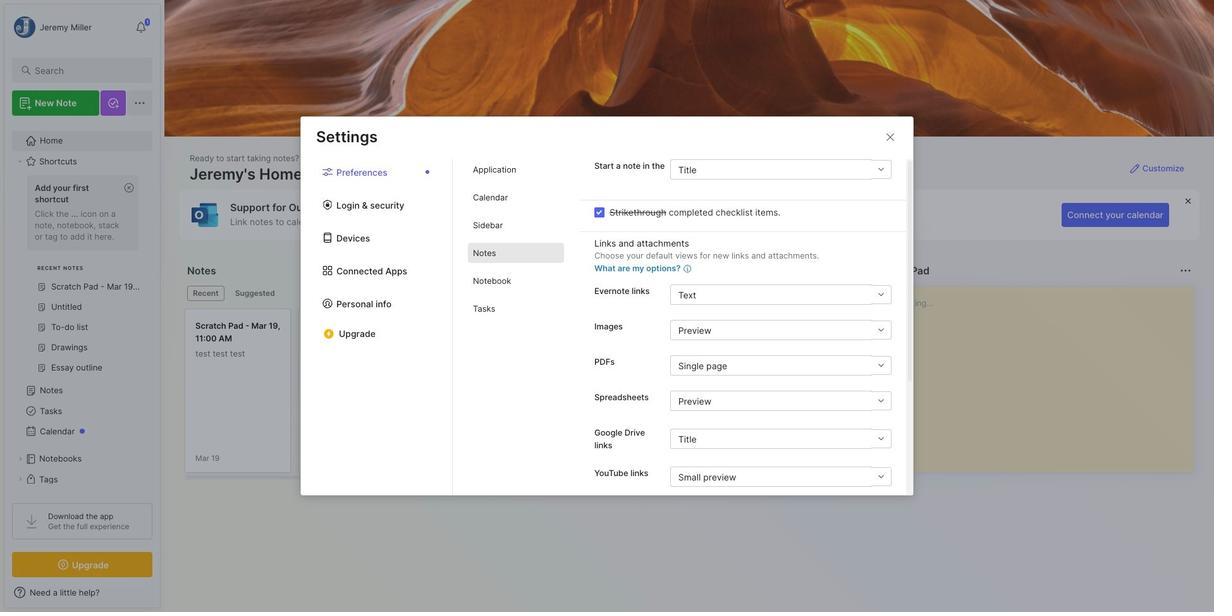 Task type: vqa. For each thing, say whether or not it's contained in the screenshot.
CLOSE IMAGE
yes



Task type: locate. For each thing, give the bounding box(es) containing it.
expand notebooks image
[[16, 455, 24, 463]]

group inside tree
[[12, 171, 145, 386]]

close image
[[883, 130, 898, 145]]

tree
[[4, 123, 160, 538]]

expand tags image
[[16, 476, 24, 483]]

tab list
[[301, 160, 453, 495], [453, 160, 579, 495], [187, 286, 848, 301]]

Choose default view option for Spreadsheets field
[[670, 391, 892, 411]]

group
[[12, 171, 145, 386]]

row group
[[185, 309, 981, 481]]

None search field
[[35, 63, 141, 78]]

Search text field
[[35, 65, 141, 77]]

none search field inside main element
[[35, 63, 141, 78]]

tab
[[468, 160, 564, 180], [468, 187, 564, 208], [468, 215, 564, 236], [468, 243, 564, 263], [468, 271, 564, 291], [187, 286, 224, 301], [229, 286, 281, 301], [468, 299, 564, 319]]



Task type: describe. For each thing, give the bounding box(es) containing it.
Choose default view option for PDFs field
[[670, 356, 892, 376]]

Choose default view option for YouTube links field
[[670, 467, 892, 487]]

Start a new note in the body or title. field
[[670, 160, 892, 180]]

Select55 checkbox
[[594, 207, 605, 218]]

main element
[[0, 0, 164, 612]]

Choose default view option for Evernote links field
[[670, 285, 892, 305]]

Start writing… text field
[[879, 286, 1193, 462]]

Choose default view option for Google Drive links field
[[670, 429, 892, 449]]

Choose default view option for Images field
[[670, 320, 892, 341]]

tree inside main element
[[4, 123, 160, 538]]



